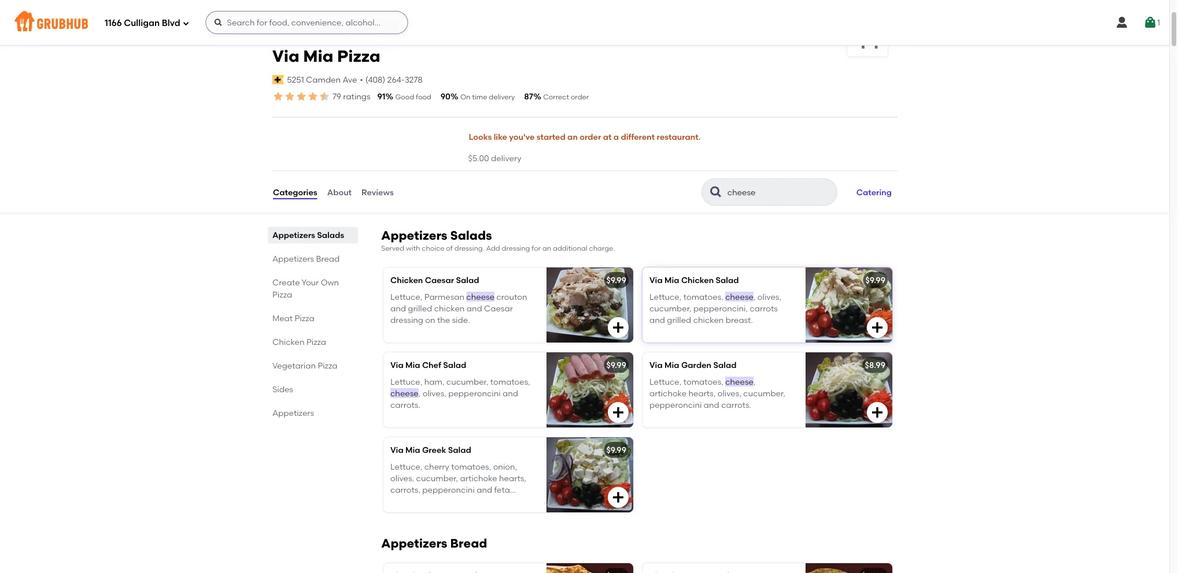 Task type: locate. For each thing, give the bounding box(es) containing it.
1 vertical spatial pepperoncini
[[650, 401, 702, 410]]

1 horizontal spatial dressing
[[502, 244, 530, 253]]

an
[[568, 132, 578, 142], [543, 244, 551, 253]]

chicken down the with
[[391, 276, 423, 285]]

pepperoncini down via mia chef salad
[[448, 389, 501, 399]]

, inside , olives, pepperoncini and carrots.
[[419, 389, 421, 399]]

delivery down like at the top left of page
[[491, 153, 522, 163]]

cheese down via mia garden salad
[[726, 377, 754, 387]]

cucumber,
[[650, 304, 692, 314], [447, 377, 489, 387], [744, 389, 786, 399], [416, 474, 458, 484]]

1 horizontal spatial an
[[568, 132, 578, 142]]

0 vertical spatial hearts,
[[689, 389, 716, 399]]

cheese inside lettuce, ham, cucumber, tomatoes, cheese
[[391, 389, 419, 399]]

pizza right meat
[[295, 314, 314, 324]]

0 vertical spatial grilled
[[408, 304, 432, 314]]

mia left 'garden'
[[665, 361, 679, 371]]

grilled inside , olives, cucumber, pepperoncini, carrots and grilled chicken breast.
[[667, 316, 692, 325]]

grilled inside the crouton and grilled chicken and caesar dressing on the side.
[[408, 304, 432, 314]]

1 horizontal spatial hearts,
[[689, 389, 716, 399]]

appetizers bread tab
[[272, 253, 353, 265]]

, inside the , artichoke hearts, olives, cucumber, pepperoncini and carrots.
[[754, 377, 756, 387]]

1 vertical spatial dressing
[[391, 316, 423, 325]]

salads inside 'tab'
[[317, 231, 344, 240]]

grilled down via mia chicken salad
[[667, 316, 692, 325]]

chicken
[[434, 304, 465, 314], [693, 316, 724, 325]]

appetizers tab
[[272, 408, 353, 420]]

categories
[[273, 187, 317, 197]]

1 vertical spatial appetizers bread
[[381, 537, 487, 552]]

looks
[[469, 132, 492, 142]]

1 vertical spatial bread
[[450, 537, 487, 552]]

camden
[[306, 75, 341, 85]]

0 horizontal spatial grilled
[[408, 304, 432, 314]]

mia up 5251 camden ave
[[303, 47, 333, 66]]

1 vertical spatial artichoke
[[460, 474, 497, 484]]

via mia pizza
[[272, 47, 380, 66]]

0 horizontal spatial chicken
[[272, 338, 305, 347]]

via mia chicken salad image
[[806, 268, 893, 343]]

Search Via Mia Pizza search field
[[727, 187, 815, 198]]

, for carrots
[[754, 292, 756, 302]]

ham,
[[424, 377, 445, 387]]

carrots.
[[391, 401, 421, 410], [722, 401, 752, 410]]

via mia pesto bread image
[[806, 564, 893, 574]]

, inside , olives, cucumber, pepperoncini, carrots and grilled chicken breast.
[[754, 292, 756, 302]]

salad right 'garden'
[[714, 361, 737, 371]]

salad right greek at the bottom left of the page
[[448, 446, 471, 456]]

an right started
[[568, 132, 578, 142]]

dressing
[[502, 244, 530, 253], [391, 316, 423, 325]]

salads inside appetizers salads served with choice of dressing. add dressing for an additional charge.
[[450, 228, 492, 243]]

chicken for chicken pizza
[[272, 338, 305, 347]]

svg image
[[214, 18, 223, 27], [611, 321, 625, 335], [871, 321, 885, 335], [871, 406, 885, 420]]

delivery right "time"
[[489, 93, 515, 101]]

dressing left on
[[391, 316, 423, 325]]

about button
[[327, 172, 352, 213]]

cheese for cucumber,
[[726, 377, 754, 387]]

1 vertical spatial grilled
[[667, 316, 692, 325]]

1 horizontal spatial grilled
[[667, 316, 692, 325]]

0 horizontal spatial artichoke
[[460, 474, 497, 484]]

via for via mia pizza
[[272, 47, 299, 66]]

olives, down ham,
[[423, 389, 447, 399]]

looks like you've started an order at a different restaurant. button
[[468, 125, 701, 150]]

and inside lettuce, cherry tomatoes, onion, olives, cucumber, artichoke hearts, carrots, pepperoncini and feta
[[477, 486, 492, 495]]

pizza for chicken pizza
[[307, 338, 326, 347]]

hearts, down onion,
[[499, 474, 526, 484]]

chef
[[422, 361, 441, 371]]

you've
[[509, 132, 535, 142]]

mia for chef
[[406, 361, 420, 371]]

pizza down "meat pizza" tab in the bottom left of the page
[[307, 338, 326, 347]]

2 lettuce, tomatoes, cheese from the top
[[650, 377, 754, 387]]

breast.
[[726, 316, 753, 325]]

lettuce, cherry tomatoes, onion, olives, cucumber, artichoke hearts, carrots, pepperoncini and feta
[[391, 462, 526, 495]]

0 vertical spatial chicken
[[434, 304, 465, 314]]

appetizers salads tab
[[272, 229, 353, 242]]

salad for , olives, pepperoncini and carrots.
[[443, 361, 466, 371]]

hearts, inside lettuce, cherry tomatoes, onion, olives, cucumber, artichoke hearts, carrots, pepperoncini and feta
[[499, 474, 526, 484]]

appetizers
[[381, 228, 447, 243], [272, 231, 315, 240], [272, 254, 314, 264], [272, 409, 314, 419], [381, 537, 447, 552]]

lettuce, ham, cucumber, tomatoes, cheese
[[391, 377, 530, 399]]

87
[[524, 92, 534, 102]]

appetizers up appetizers bread tab
[[272, 231, 315, 240]]

1 horizontal spatial caesar
[[484, 304, 513, 314]]

caesar up lettuce, parmesan cheese on the bottom left of page
[[425, 276, 454, 285]]

on time delivery
[[460, 93, 515, 101]]

2 vertical spatial pepperoncini
[[423, 486, 475, 495]]

sides
[[272, 385, 293, 395]]

79
[[333, 92, 341, 102]]

olives, inside lettuce, cherry tomatoes, onion, olives, cucumber, artichoke hearts, carrots, pepperoncini and feta
[[391, 474, 414, 484]]

0 vertical spatial ,
[[754, 292, 756, 302]]

salads up dressing.
[[450, 228, 492, 243]]

pepperoncini inside , olives, pepperoncini and carrots.
[[448, 389, 501, 399]]

0 vertical spatial pepperoncini
[[448, 389, 501, 399]]

search icon image
[[709, 185, 723, 199]]

grilled
[[408, 304, 432, 314], [667, 316, 692, 325]]

pizza down create
[[272, 290, 292, 300]]

0 horizontal spatial dressing
[[391, 316, 423, 325]]

with
[[406, 244, 420, 253]]

appetizers up the with
[[381, 228, 447, 243]]

via mia greek salad
[[391, 446, 471, 456]]

sides tab
[[272, 384, 353, 396]]

appetizers inside 'tab'
[[272, 231, 315, 240]]

1 vertical spatial lettuce, tomatoes, cheese
[[650, 377, 754, 387]]

cheese up pepperoncini,
[[726, 292, 754, 302]]

carrots. inside , olives, pepperoncini and carrots.
[[391, 401, 421, 410]]

1 carrots. from the left
[[391, 401, 421, 410]]

salad up lettuce, ham, cucumber, tomatoes, cheese
[[443, 361, 466, 371]]

restaurant.
[[657, 132, 701, 142]]

lettuce, down via mia chicken salad
[[650, 292, 682, 302]]

lettuce, inside lettuce, ham, cucumber, tomatoes, cheese
[[391, 377, 423, 387]]

via
[[272, 47, 299, 66], [650, 276, 663, 285], [391, 361, 404, 371], [650, 361, 663, 371], [391, 446, 404, 456]]

0 horizontal spatial an
[[543, 244, 551, 253]]

cucumber, inside the , artichoke hearts, olives, cucumber, pepperoncini and carrots.
[[744, 389, 786, 399]]

5251
[[287, 75, 304, 85]]

lettuce, for crouton and grilled chicken and caesar dressing on the side.
[[391, 292, 423, 302]]

cheese up side.
[[466, 292, 495, 302]]

vegetarian pizza tab
[[272, 360, 353, 372]]

hearts, inside the , artichoke hearts, olives, cucumber, pepperoncini and carrots.
[[689, 389, 716, 399]]

artichoke inside the , artichoke hearts, olives, cucumber, pepperoncini and carrots.
[[650, 389, 687, 399]]

0 vertical spatial an
[[568, 132, 578, 142]]

meat
[[272, 314, 293, 324]]

good
[[395, 93, 414, 101]]

order left the at
[[580, 132, 601, 142]]

1 vertical spatial caesar
[[484, 304, 513, 314]]

lettuce, for , olives, cucumber, pepperoncini, carrots and grilled chicken breast.
[[650, 292, 682, 302]]

lettuce, down via mia garden salad
[[650, 377, 682, 387]]

order
[[571, 93, 589, 101], [580, 132, 601, 142]]

artichoke
[[650, 389, 687, 399], [460, 474, 497, 484]]

, artichoke hearts, olives, cucumber, pepperoncini and carrots.
[[650, 377, 786, 410]]

crouton
[[497, 292, 527, 302]]

0 vertical spatial artichoke
[[650, 389, 687, 399]]

and inside , olives, pepperoncini and carrots.
[[503, 389, 518, 399]]

olives, up carrots,
[[391, 474, 414, 484]]

0 vertical spatial bread
[[316, 254, 340, 264]]

via mia garden salad image
[[806, 353, 893, 428]]

star icon image
[[272, 91, 284, 102], [284, 91, 296, 102], [296, 91, 307, 102], [307, 91, 319, 102], [319, 91, 330, 102], [319, 91, 330, 102]]

1 lettuce, tomatoes, cheese from the top
[[650, 292, 754, 302]]

lettuce, down chicken caesar salad
[[391, 292, 423, 302]]

lettuce, down via mia chef salad
[[391, 377, 423, 387]]

1 horizontal spatial carrots.
[[722, 401, 752, 410]]

0 vertical spatial dressing
[[502, 244, 530, 253]]

delivery
[[489, 93, 515, 101], [491, 153, 522, 163]]

0 vertical spatial caesar
[[425, 276, 454, 285]]

chicken inside tab
[[272, 338, 305, 347]]

and
[[391, 304, 406, 314], [467, 304, 482, 314], [650, 316, 665, 325], [503, 389, 518, 399], [704, 401, 720, 410], [477, 486, 492, 495]]

1 vertical spatial delivery
[[491, 153, 522, 163]]

0 horizontal spatial hearts,
[[499, 474, 526, 484]]

lettuce, tomatoes, cheese down 'garden'
[[650, 377, 754, 387]]

cheese for carrots
[[726, 292, 754, 302]]

chicken
[[391, 276, 423, 285], [681, 276, 714, 285], [272, 338, 305, 347]]

additional
[[553, 244, 588, 253]]

mia up , olives, cucumber, pepperoncini, carrots and grilled chicken breast.
[[665, 276, 679, 285]]

cheese down via mia chef salad
[[391, 389, 419, 399]]

olives, down via mia garden salad
[[718, 389, 742, 399]]

5251 camden ave button
[[286, 73, 358, 86]]

2 carrots. from the left
[[722, 401, 752, 410]]

1 vertical spatial order
[[580, 132, 601, 142]]

started
[[537, 132, 566, 142]]

hearts, down 'garden'
[[689, 389, 716, 399]]

pepperoncini inside the , artichoke hearts, olives, cucumber, pepperoncini and carrots.
[[650, 401, 702, 410]]

1 vertical spatial ,
[[754, 377, 756, 387]]

lettuce, for , artichoke hearts, olives, cucumber, pepperoncini and carrots.
[[650, 377, 682, 387]]

time
[[472, 93, 487, 101]]

1 horizontal spatial chicken
[[391, 276, 423, 285]]

via mia chicken salad
[[650, 276, 739, 285]]

1 horizontal spatial chicken
[[693, 316, 724, 325]]

chicken down parmesan
[[434, 304, 465, 314]]

2 vertical spatial ,
[[419, 389, 421, 399]]

side.
[[452, 316, 470, 325]]

0 horizontal spatial carrots.
[[391, 401, 421, 410]]

,
[[754, 292, 756, 302], [754, 377, 756, 387], [419, 389, 421, 399]]

dressing left the 'for'
[[502, 244, 530, 253]]

good food
[[395, 93, 431, 101]]

pepperoncini
[[448, 389, 501, 399], [650, 401, 702, 410], [423, 486, 475, 495]]

salads up appetizers bread tab
[[317, 231, 344, 240]]

1 horizontal spatial salads
[[450, 228, 492, 243]]

1 vertical spatial hearts,
[[499, 474, 526, 484]]

an inside button
[[568, 132, 578, 142]]

1 horizontal spatial bread
[[450, 537, 487, 552]]

vegetarian
[[272, 361, 316, 371]]

chicken down pepperoncini,
[[693, 316, 724, 325]]

0 vertical spatial lettuce, tomatoes, cheese
[[650, 292, 754, 302]]

dressing inside the crouton and grilled chicken and caesar dressing on the side.
[[391, 316, 423, 325]]

blvd
[[162, 18, 180, 28]]

meat pizza tab
[[272, 313, 353, 325]]

reviews button
[[361, 172, 394, 213]]

svg image
[[1115, 16, 1129, 30], [1144, 16, 1158, 30], [183, 20, 190, 27], [611, 406, 625, 420], [611, 491, 625, 505]]

via mia garden salad
[[650, 361, 737, 371]]

caesar down crouton
[[484, 304, 513, 314]]

lettuce, for , olives, pepperoncini and carrots.
[[391, 377, 423, 387]]

olives, up carrots
[[758, 292, 782, 302]]

grilled up on
[[408, 304, 432, 314]]

salads
[[450, 228, 492, 243], [317, 231, 344, 240]]

pizza up sides tab
[[318, 361, 338, 371]]

0 horizontal spatial chicken
[[434, 304, 465, 314]]

via mia chef salad
[[391, 361, 466, 371]]

1 vertical spatial an
[[543, 244, 551, 253]]

chicken up , olives, cucumber, pepperoncini, carrots and grilled chicken breast.
[[681, 276, 714, 285]]

lettuce, tomatoes, cheese
[[650, 292, 754, 302], [650, 377, 754, 387]]

olives,
[[758, 292, 782, 302], [423, 389, 447, 399], [718, 389, 742, 399], [391, 474, 414, 484]]

0 horizontal spatial appetizers bread
[[272, 254, 340, 264]]

appetizers bread
[[272, 254, 340, 264], [381, 537, 487, 552]]

salad for , artichoke hearts, olives, cucumber, pepperoncini and carrots.
[[714, 361, 737, 371]]

lettuce, tomatoes, cheese down via mia chicken salad
[[650, 292, 754, 302]]

salad up pepperoncini,
[[716, 276, 739, 285]]

2 horizontal spatial chicken
[[681, 276, 714, 285]]

0 horizontal spatial caesar
[[425, 276, 454, 285]]

appetizers bread inside tab
[[272, 254, 340, 264]]

1 vertical spatial chicken
[[693, 316, 724, 325]]

chicken down meat pizza
[[272, 338, 305, 347]]

lettuce, up carrots,
[[391, 462, 423, 472]]

1 horizontal spatial artichoke
[[650, 389, 687, 399]]

artichoke down via mia garden salad
[[650, 389, 687, 399]]

tomatoes,
[[684, 292, 724, 302], [490, 377, 530, 387], [684, 377, 724, 387], [451, 462, 491, 472]]

meat pizza
[[272, 314, 314, 324]]

pepperoncini down via mia garden salad
[[650, 401, 702, 410]]

reviews
[[362, 187, 394, 197]]

0 horizontal spatial salads
[[317, 231, 344, 240]]

0 vertical spatial appetizers bread
[[272, 254, 340, 264]]

pizza
[[337, 47, 380, 66], [272, 290, 292, 300], [295, 314, 314, 324], [307, 338, 326, 347], [318, 361, 338, 371]]

mia left greek at the bottom left of the page
[[406, 446, 420, 456]]

order right "correct"
[[571, 93, 589, 101]]

artichoke up feta at the bottom left
[[460, 474, 497, 484]]

an right the 'for'
[[543, 244, 551, 253]]

mia left "chef"
[[406, 361, 420, 371]]

chicken inside , olives, cucumber, pepperoncini, carrots and grilled chicken breast.
[[693, 316, 724, 325]]

ave
[[343, 75, 357, 85]]

categories button
[[272, 172, 318, 213]]

cheese
[[466, 292, 495, 302], [726, 292, 754, 302], [726, 377, 754, 387], [391, 389, 419, 399]]

1 horizontal spatial appetizers bread
[[381, 537, 487, 552]]

via for via mia garden salad
[[650, 361, 663, 371]]

$9.99
[[607, 276, 627, 285], [866, 276, 886, 285], [607, 361, 627, 371], [607, 446, 627, 456]]

pepperoncini down 'cherry'
[[423, 486, 475, 495]]

lettuce,
[[391, 292, 423, 302], [650, 292, 682, 302], [391, 377, 423, 387], [650, 377, 682, 387], [391, 462, 423, 472]]

1
[[1158, 18, 1161, 27]]

0 horizontal spatial bread
[[316, 254, 340, 264]]



Task type: describe. For each thing, give the bounding box(es) containing it.
about
[[327, 187, 352, 197]]

greek
[[422, 446, 446, 456]]

main navigation navigation
[[0, 0, 1170, 45]]

, for cucumber,
[[754, 377, 756, 387]]

create your own pizza tab
[[272, 277, 353, 301]]

food
[[416, 93, 431, 101]]

pizza up the •
[[337, 47, 380, 66]]

tomatoes, inside lettuce, ham, cucumber, tomatoes, cheese
[[490, 377, 530, 387]]

olives, inside the , artichoke hearts, olives, cucumber, pepperoncini and carrots.
[[718, 389, 742, 399]]

tomatoes, inside lettuce, cherry tomatoes, onion, olives, cucumber, artichoke hearts, carrots, pepperoncini and feta
[[451, 462, 491, 472]]

olives, inside , olives, pepperoncini and carrots.
[[423, 389, 447, 399]]

and inside the , artichoke hearts, olives, cucumber, pepperoncini and carrots.
[[704, 401, 720, 410]]

mia for garden
[[665, 361, 679, 371]]

bread inside tab
[[316, 254, 340, 264]]

dressing.
[[455, 244, 485, 253]]

appetizers down carrots,
[[381, 537, 447, 552]]

served
[[381, 244, 404, 253]]

(408) 264-3278 button
[[366, 74, 423, 86]]

5251 camden ave
[[287, 75, 357, 85]]

for
[[532, 244, 541, 253]]

svg image for crouton and grilled chicken and caesar dressing on the side.
[[611, 321, 625, 335]]

dressing inside appetizers salads served with choice of dressing. add dressing for an additional charge.
[[502, 244, 530, 253]]

pizza for vegetarian pizza
[[318, 361, 338, 371]]

correct order
[[543, 93, 589, 101]]

culligan
[[124, 18, 160, 28]]

via mia pizza logo image
[[848, 16, 888, 57]]

lettuce, inside lettuce, cherry tomatoes, onion, olives, cucumber, artichoke hearts, carrots, pepperoncini and feta
[[391, 462, 423, 472]]

$9.99 for crouton and grilled chicken and caesar dressing on the side.
[[607, 276, 627, 285]]

crouton and grilled chicken and caesar dressing on the side.
[[391, 292, 527, 325]]

carrots
[[750, 304, 778, 314]]

svg image inside 1 button
[[1144, 16, 1158, 30]]

(408)
[[366, 75, 385, 85]]

salad for , olives, cucumber, pepperoncini, carrots and grilled chicken breast.
[[716, 276, 739, 285]]

your
[[302, 278, 319, 288]]

91
[[378, 92, 386, 102]]

lettuce, parmesan cheese
[[391, 292, 495, 302]]

catering
[[857, 187, 892, 197]]

, olives, cucumber, pepperoncini, carrots and grilled chicken breast.
[[650, 292, 782, 325]]

pepperoncini inside lettuce, cherry tomatoes, onion, olives, cucumber, artichoke hearts, carrots, pepperoncini and feta
[[423, 486, 475, 495]]

via mia cheesy bread image
[[547, 564, 633, 574]]

via for via mia greek salad
[[391, 446, 404, 456]]

$8.99
[[865, 361, 886, 371]]

carrots,
[[391, 486, 421, 495]]

1 button
[[1144, 12, 1161, 33]]

0 vertical spatial delivery
[[489, 93, 515, 101]]

create
[[272, 278, 300, 288]]

mia for greek
[[406, 446, 420, 456]]

cucumber, inside lettuce, cherry tomatoes, onion, olives, cucumber, artichoke hearts, carrots, pepperoncini and feta
[[416, 474, 458, 484]]

like
[[494, 132, 507, 142]]

chicken pizza tab
[[272, 336, 353, 349]]

chicken pizza
[[272, 338, 326, 347]]

on
[[460, 93, 471, 101]]

1166
[[105, 18, 122, 28]]

of
[[446, 244, 453, 253]]

cucumber, inside lettuce, ham, cucumber, tomatoes, cheese
[[447, 377, 489, 387]]

create your own pizza
[[272, 278, 339, 300]]

lettuce, tomatoes, cheese for cucumber,
[[650, 292, 754, 302]]

an inside appetizers salads served with choice of dressing. add dressing for an additional charge.
[[543, 244, 551, 253]]

264-
[[387, 75, 405, 85]]

the
[[437, 316, 450, 325]]

correct
[[543, 93, 569, 101]]

$9.99 for , olives, cucumber, pepperoncini, carrots and grilled chicken breast.
[[866, 276, 886, 285]]

appetizers up create
[[272, 254, 314, 264]]

lettuce, tomatoes, cheese for hearts,
[[650, 377, 754, 387]]

$5.00 delivery
[[468, 153, 522, 163]]

garden
[[681, 361, 712, 371]]

svg image for , artichoke hearts, olives, cucumber, pepperoncini and carrots.
[[871, 406, 885, 420]]

order inside button
[[580, 132, 601, 142]]

pepperoncini,
[[694, 304, 748, 314]]

parmesan
[[424, 292, 465, 302]]

via mia greek salad image
[[547, 438, 633, 513]]

$9.99 for , olives, pepperoncini and carrots.
[[607, 361, 627, 371]]

subscription pass image
[[272, 75, 284, 84]]

pizza for meat pizza
[[295, 314, 314, 324]]

appetizers down 'sides' in the left of the page
[[272, 409, 314, 419]]

appetizers inside appetizers salads served with choice of dressing. add dressing for an additional charge.
[[381, 228, 447, 243]]

•
[[360, 75, 363, 85]]

onion,
[[493, 462, 517, 472]]

on
[[425, 316, 435, 325]]

carrots. inside the , artichoke hearts, olives, cucumber, pepperoncini and carrots.
[[722, 401, 752, 410]]

90
[[441, 92, 451, 102]]

chicken for chicken caesar salad
[[391, 276, 423, 285]]

cheese for and
[[466, 292, 495, 302]]

$5.00
[[468, 153, 489, 163]]

salads for appetizers salads
[[317, 231, 344, 240]]

Search for food, convenience, alcohol... search field
[[206, 11, 408, 34]]

• (408) 264-3278
[[360, 75, 423, 85]]

salads for appetizers salads served with choice of dressing. add dressing for an additional charge.
[[450, 228, 492, 243]]

3278
[[405, 75, 423, 85]]

feta
[[494, 486, 510, 495]]

chicken caesar salad image
[[547, 268, 633, 343]]

79 ratings
[[333, 92, 371, 102]]

via for via mia chef salad
[[391, 361, 404, 371]]

add
[[486, 244, 500, 253]]

via mia chef salad image
[[547, 353, 633, 428]]

olives, inside , olives, cucumber, pepperoncini, carrots and grilled chicken breast.
[[758, 292, 782, 302]]

appetizers salads
[[272, 231, 344, 240]]

chicken caesar salad
[[391, 276, 479, 285]]

mia for chicken
[[665, 276, 679, 285]]

appetizers salads served with choice of dressing. add dressing for an additional charge.
[[381, 228, 615, 253]]

cucumber, inside , olives, cucumber, pepperoncini, carrots and grilled chicken breast.
[[650, 304, 692, 314]]

a
[[614, 132, 619, 142]]

vegetarian pizza
[[272, 361, 338, 371]]

artichoke inside lettuce, cherry tomatoes, onion, olives, cucumber, artichoke hearts, carrots, pepperoncini and feta
[[460, 474, 497, 484]]

0 vertical spatial order
[[571, 93, 589, 101]]

catering button
[[851, 180, 897, 205]]

cherry
[[424, 462, 449, 472]]

choice
[[422, 244, 445, 253]]

charge.
[[589, 244, 615, 253]]

own
[[321, 278, 339, 288]]

svg image for , olives, cucumber, pepperoncini, carrots and grilled chicken breast.
[[871, 321, 885, 335]]

at
[[603, 132, 612, 142]]

caesar inside the crouton and grilled chicken and caesar dressing on the side.
[[484, 304, 513, 314]]

1166 culligan blvd
[[105, 18, 180, 28]]

via for via mia chicken salad
[[650, 276, 663, 285]]

ratings
[[343, 92, 371, 102]]

salad up parmesan
[[456, 276, 479, 285]]

and inside , olives, cucumber, pepperoncini, carrots and grilled chicken breast.
[[650, 316, 665, 325]]

pizza inside create your own pizza
[[272, 290, 292, 300]]

looks like you've started an order at a different restaurant.
[[469, 132, 701, 142]]

chicken inside the crouton and grilled chicken and caesar dressing on the side.
[[434, 304, 465, 314]]

different
[[621, 132, 655, 142]]

, olives, pepperoncini and carrots.
[[391, 389, 518, 410]]

svg image inside main navigation navigation
[[214, 18, 223, 27]]

, for carrots.
[[419, 389, 421, 399]]

mia for pizza
[[303, 47, 333, 66]]



Task type: vqa. For each thing, say whether or not it's contained in the screenshot.
left service
no



